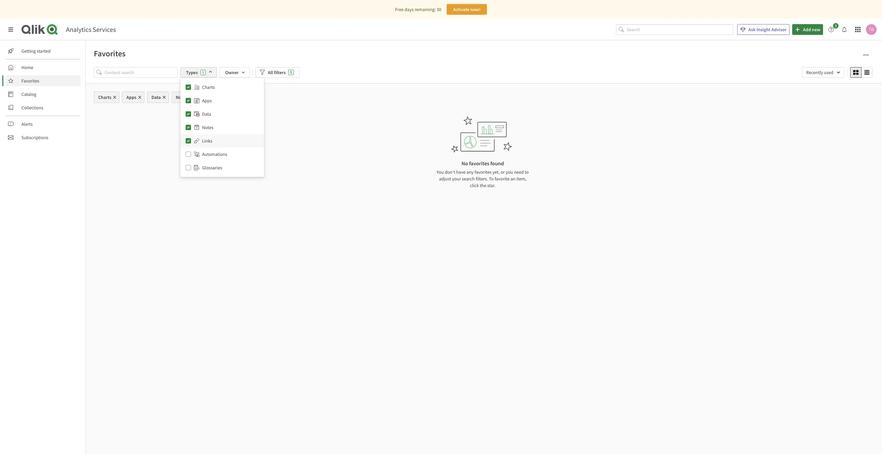 Task type: describe. For each thing, give the bounding box(es) containing it.
glossaries
[[202, 165, 222, 171]]

activate
[[453, 6, 470, 12]]

subscriptions link
[[5, 132, 80, 143]]

all filters
[[268, 69, 286, 75]]

close sidebar menu image
[[8, 27, 13, 32]]

used
[[825, 69, 834, 75]]

the
[[480, 182, 487, 188]]

yet,
[[493, 169, 500, 175]]

switch view group
[[851, 67, 873, 78]]

to
[[489, 176, 494, 182]]

charts inside filters region
[[202, 84, 215, 90]]

3 button
[[826, 23, 841, 35]]

insight
[[757, 26, 771, 33]]

you
[[506, 169, 513, 175]]

getting started
[[21, 48, 51, 54]]

0 vertical spatial favorites
[[469, 160, 490, 167]]

links inside button
[[203, 94, 213, 100]]

analytics
[[66, 25, 91, 34]]

remaining:
[[415, 6, 436, 12]]

add new button
[[793, 24, 824, 35]]

tyler black image
[[867, 24, 877, 35]]

click
[[470, 182, 479, 188]]

favorite
[[495, 176, 510, 182]]

no
[[462, 160, 468, 167]]

apps inside filters region
[[202, 98, 212, 104]]

add new
[[804, 26, 821, 33]]

links button
[[198, 92, 221, 103]]

you
[[437, 169, 444, 175]]

collections
[[21, 105, 43, 111]]

navigation pane element
[[0, 43, 86, 146]]

have
[[457, 169, 466, 175]]

your
[[452, 176, 461, 182]]

apps inside button
[[127, 94, 136, 100]]

favorites link
[[5, 75, 80, 86]]

don't
[[445, 169, 456, 175]]

filters.
[[476, 176, 488, 182]]

analytics services
[[66, 25, 116, 34]]

now!
[[471, 6, 481, 12]]

charts inside button
[[98, 94, 111, 100]]

Content search text field
[[105, 67, 178, 78]]

all
[[268, 69, 273, 75]]

types
[[186, 69, 198, 75]]

owner
[[225, 69, 239, 75]]

data inside filters region
[[202, 111, 211, 117]]

alerts
[[21, 121, 33, 127]]

1 vertical spatial favorites
[[475, 169, 492, 175]]

1 horizontal spatial favorites
[[94, 48, 126, 59]]

days
[[405, 6, 414, 12]]

recently used
[[807, 69, 834, 75]]

advisor
[[772, 26, 787, 33]]

activate now! link
[[447, 4, 487, 15]]

add
[[804, 26, 812, 33]]

catalog
[[21, 91, 36, 97]]

subscriptions
[[21, 134, 48, 141]]

favorites inside navigation pane element
[[21, 78, 39, 84]]

found
[[491, 160, 504, 167]]



Task type: locate. For each thing, give the bounding box(es) containing it.
apps right notes button
[[202, 98, 212, 104]]

3
[[835, 23, 838, 28]]

ask
[[749, 26, 756, 33]]

Recently used field
[[803, 67, 845, 78]]

data right apps button
[[152, 94, 161, 100]]

searchbar element
[[617, 24, 734, 35]]

links
[[203, 94, 213, 100], [202, 138, 213, 144]]

1 horizontal spatial 5
[[290, 70, 292, 75]]

1 vertical spatial links
[[202, 138, 213, 144]]

alerts link
[[5, 119, 80, 129]]

1 horizontal spatial data
[[202, 111, 211, 117]]

0 vertical spatial links
[[203, 94, 213, 100]]

0 horizontal spatial notes
[[176, 94, 188, 100]]

0 vertical spatial favorites
[[94, 48, 126, 59]]

free
[[395, 6, 404, 12]]

notes inside filters region
[[202, 124, 214, 130]]

star.
[[488, 182, 496, 188]]

ask insight advisor button
[[738, 24, 790, 35]]

2 5 from the left
[[290, 70, 292, 75]]

getting started link
[[5, 46, 80, 56]]

5
[[202, 70, 204, 75], [290, 70, 292, 75]]

favorites
[[94, 48, 126, 59], [21, 78, 39, 84]]

30
[[437, 6, 442, 12]]

0 vertical spatial charts
[[202, 84, 215, 90]]

activate now!
[[453, 6, 481, 12]]

0 horizontal spatial data
[[152, 94, 161, 100]]

0 vertical spatial notes
[[176, 94, 188, 100]]

charts button
[[94, 92, 119, 103]]

notes inside notes button
[[176, 94, 188, 100]]

Search text field
[[627, 24, 734, 35]]

search
[[462, 176, 475, 182]]

or
[[501, 169, 505, 175]]

0 horizontal spatial 5
[[202, 70, 204, 75]]

1 vertical spatial favorites
[[21, 78, 39, 84]]

catalog link
[[5, 89, 80, 100]]

notes right data button
[[176, 94, 188, 100]]

data button
[[147, 92, 169, 103]]

to
[[525, 169, 529, 175]]

item,
[[517, 176, 527, 182]]

5 right types
[[202, 70, 204, 75]]

adjust
[[439, 176, 451, 182]]

home link
[[5, 62, 80, 73]]

getting
[[21, 48, 36, 54]]

charts
[[202, 84, 215, 90], [98, 94, 111, 100]]

links inside filters region
[[202, 138, 213, 144]]

ask insight advisor
[[749, 26, 787, 33]]

no favorites found you don't have any favorites yet, or you need to adjust your search filters. to favorite an item, click the star.
[[437, 160, 529, 188]]

1 horizontal spatial notes
[[202, 124, 214, 130]]

charts up links button
[[202, 84, 215, 90]]

new
[[813, 26, 821, 33]]

favorites up filters.
[[475, 169, 492, 175]]

collections link
[[5, 102, 80, 113]]

links up automations
[[202, 138, 213, 144]]

charts left apps button
[[98, 94, 111, 100]]

data
[[152, 94, 161, 100], [202, 111, 211, 117]]

filters region
[[94, 66, 875, 177]]

1 vertical spatial data
[[202, 111, 211, 117]]

free days remaining: 30
[[395, 6, 442, 12]]

apps
[[127, 94, 136, 100], [202, 98, 212, 104]]

favorites down services
[[94, 48, 126, 59]]

owner button
[[220, 67, 250, 78]]

0 horizontal spatial favorites
[[21, 78, 39, 84]]

need
[[514, 169, 524, 175]]

1 vertical spatial notes
[[202, 124, 214, 130]]

5 right 'filters'
[[290, 70, 292, 75]]

automations
[[202, 151, 227, 157]]

favorites up catalog
[[21, 78, 39, 84]]

0 horizontal spatial charts
[[98, 94, 111, 100]]

1 5 from the left
[[202, 70, 204, 75]]

started
[[37, 48, 51, 54]]

1 horizontal spatial apps
[[202, 98, 212, 104]]

data down links button
[[202, 111, 211, 117]]

0 horizontal spatial apps
[[127, 94, 136, 100]]

apps right charts button
[[127, 94, 136, 100]]

recently
[[807, 69, 824, 75]]

notes up automations
[[202, 124, 214, 130]]

home
[[21, 64, 33, 70]]

analytics services element
[[66, 25, 116, 34]]

filters
[[274, 69, 286, 75]]

an
[[511, 176, 516, 182]]

links right notes button
[[203, 94, 213, 100]]

more actions image
[[864, 52, 869, 58]]

1 horizontal spatial charts
[[202, 84, 215, 90]]

0 vertical spatial data
[[152, 94, 161, 100]]

any
[[467, 169, 474, 175]]

1 vertical spatial charts
[[98, 94, 111, 100]]

apps button
[[122, 92, 145, 103]]

favorites
[[469, 160, 490, 167], [475, 169, 492, 175]]

notes button
[[172, 92, 196, 103]]

services
[[93, 25, 116, 34]]

notes
[[176, 94, 188, 100], [202, 124, 214, 130]]

favorites up any
[[469, 160, 490, 167]]

data inside button
[[152, 94, 161, 100]]



Task type: vqa. For each thing, say whether or not it's contained in the screenshot.
EMAIL
no



